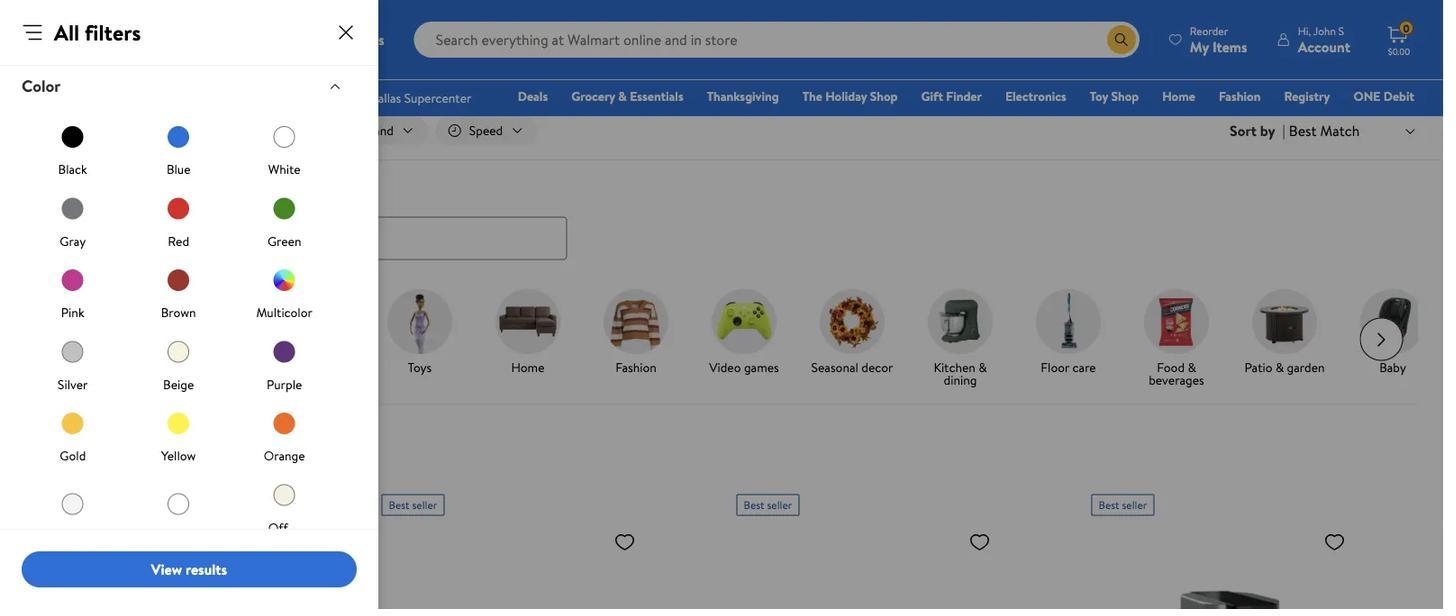 Task type: locate. For each thing, give the bounding box(es) containing it.
0 horizontal spatial best seller
[[389, 498, 437, 513]]

view
[[151, 559, 182, 579]]

color
[[22, 75, 61, 97]]

0 horizontal spatial home
[[511, 358, 544, 376]]

friday right silver button
[[94, 358, 128, 376]]

home
[[1163, 87, 1196, 105], [511, 358, 544, 376]]

floorcare image
[[1036, 289, 1101, 354]]

seasonal decor link
[[805, 289, 899, 377]]

video games image
[[711, 289, 776, 354]]

best for vizio 50" class v-series 4k uhd led smart tv v505-j09 image
[[744, 498, 765, 513]]

multicolor button
[[256, 264, 313, 321]]

shop right the holiday
[[870, 87, 898, 105]]

gift finder
[[921, 87, 982, 105]]

preview
[[90, 371, 133, 388]]

seasonal decor
[[811, 358, 893, 376]]

gold button
[[57, 407, 89, 465]]

deals up price
[[23, 433, 66, 458]]

in-store button
[[134, 116, 231, 145]]

3 seller from the left
[[1122, 498, 1147, 513]]

toy
[[1090, 87, 1109, 105]]

& for beverages
[[1188, 358, 1196, 376]]

2 horizontal spatial best seller
[[1099, 498, 1147, 513]]

kitchen & dining link
[[913, 289, 1007, 390]]

white button
[[268, 121, 301, 178]]

best for ninja creami, ice cream maker, 5 one-touch programs image
[[1099, 498, 1120, 513]]

0 horizontal spatial seller
[[412, 498, 437, 513]]

yellow button
[[161, 407, 196, 465]]

baby image
[[1360, 289, 1425, 354]]

home image
[[495, 289, 560, 354]]

0 vertical spatial home link
[[1155, 87, 1204, 106]]

1 vertical spatial fashion
[[615, 358, 656, 376]]

flash deals image
[[171, 289, 236, 354]]

3 best seller from the left
[[1099, 498, 1147, 513]]

friday
[[94, 358, 128, 376], [62, 498, 91, 513]]

0 vertical spatial home
[[1163, 87, 1196, 105]]

Deals search field
[[1, 181, 1443, 260]]

all up color
[[54, 17, 79, 47]]

all filters
[[54, 17, 141, 47], [57, 122, 107, 139]]

fashion image
[[603, 289, 668, 354]]

white inside button
[[268, 536, 301, 554]]

add to favorites list, playstation 5 disc console - marvel's spider-man 2 bundle image
[[259, 530, 281, 553]]

online
[[162, 471, 200, 491]]

home down home "image" at the left of page
[[511, 358, 544, 376]]

the holiday shop link
[[795, 87, 906, 106]]

fashion up sort
[[1219, 87, 1261, 105]]

home right toy shop link
[[1163, 87, 1196, 105]]

1 horizontal spatial seller
[[767, 498, 792, 513]]

all filters up color
[[54, 17, 141, 47]]

filters
[[85, 17, 141, 47], [74, 122, 107, 139]]

0 vertical spatial all filters
[[54, 17, 141, 47]]

1 vertical spatial all filters
[[57, 122, 107, 139]]

& right grocery
[[618, 87, 627, 105]]

all inside all filters button
[[57, 122, 72, 139]]

2 white from the top
[[268, 536, 301, 554]]

saluspa 77" x 26" hollywood 240 gal. inflatable hot tub with led lights, 104f max temperature image
[[382, 523, 643, 609]]

sort
[[1230, 121, 1257, 141]]

&
[[618, 87, 627, 105], [978, 358, 987, 376], [1188, 358, 1196, 376], [1275, 358, 1284, 376]]

beige
[[163, 375, 194, 393]]

1 horizontal spatial home
[[1163, 87, 1196, 105]]

seller for vizio 50" class v-series 4k uhd led smart tv v505-j09 image
[[767, 498, 792, 513]]

1 vertical spatial fashion link
[[589, 289, 683, 377]]

0 horizontal spatial fashion link
[[589, 289, 683, 377]]

& right patio
[[1275, 358, 1284, 376]]

toys link
[[373, 289, 466, 377]]

1 best seller from the left
[[389, 498, 437, 513]]

home link
[[1155, 87, 1204, 106], [481, 289, 574, 377]]

all filters inside dialog
[[54, 17, 141, 47]]

2 horizontal spatial best
[[1099, 498, 1120, 513]]

seller for ninja creami, ice cream maker, 5 one-touch programs image
[[1122, 498, 1147, 513]]

thanksgiving
[[707, 87, 779, 105]]

0 vertical spatial filters
[[85, 17, 141, 47]]

best
[[389, 498, 410, 513], [744, 498, 765, 513], [1099, 498, 1120, 513]]

& right dining
[[978, 358, 987, 376]]

0 vertical spatial white
[[268, 160, 301, 178]]

store
[[183, 122, 211, 139]]

2 shop from the left
[[1112, 87, 1139, 105]]

Walmart Site-Wide search field
[[414, 22, 1140, 58]]

deals inside search field
[[23, 181, 62, 203]]

black for black
[[58, 160, 87, 178]]

off- white
[[268, 519, 301, 554]]

& inside kitchen & dining
[[978, 358, 987, 376]]

1 horizontal spatial home link
[[1155, 87, 1204, 106]]

all down color
[[57, 122, 72, 139]]

one debit walmart+
[[1354, 87, 1415, 130]]

price when purchased online
[[23, 471, 200, 491]]

purchased
[[95, 471, 159, 491]]

2 best seller from the left
[[744, 498, 792, 513]]

black friday deal
[[34, 498, 113, 513]]

& inside grocery & essentials link
[[618, 87, 627, 105]]

shop right toy
[[1112, 87, 1139, 105]]

walmart+ link
[[1353, 112, 1423, 131]]

filters inside dialog
[[85, 17, 141, 47]]

0 vertical spatial fashion
[[1219, 87, 1261, 105]]

Search in deals search field
[[23, 217, 567, 260]]

friday down when
[[62, 498, 91, 513]]

white
[[268, 160, 301, 178], [268, 536, 301, 554]]

0 horizontal spatial fashion
[[615, 358, 656, 376]]

best seller for ninja creami, ice cream maker, 5 one-touch programs image
[[1099, 498, 1147, 513]]

video games
[[709, 358, 779, 376]]

in-store
[[168, 122, 211, 139]]

black for black friday deals preview
[[62, 358, 91, 376]]

0 vertical spatial friday
[[94, 358, 128, 376]]

results
[[186, 559, 227, 579]]

black inside black button
[[58, 160, 87, 178]]

2 vertical spatial black
[[34, 498, 59, 513]]

& right 'food'
[[1188, 358, 1196, 376]]

0 horizontal spatial best
[[389, 498, 410, 513]]

grocery & essentials
[[572, 87, 684, 105]]

seller for saluspa 77" x 26" hollywood 240 gal. inflatable hot tub with led lights, 104f max temperature image on the left bottom of the page
[[412, 498, 437, 513]]

2 seller from the left
[[767, 498, 792, 513]]

green button
[[268, 192, 301, 250]]

deals left "preview"
[[57, 371, 87, 388]]

pink button
[[57, 264, 89, 321]]

electronics
[[1006, 87, 1067, 105]]

deals
[[518, 87, 548, 105], [23, 181, 62, 203], [204, 358, 234, 376], [57, 371, 87, 388], [23, 433, 66, 458]]

deals inside black friday deals preview
[[57, 371, 87, 388]]

debit
[[1384, 87, 1415, 105]]

1 vertical spatial friday
[[62, 498, 91, 513]]

grocery
[[572, 87, 615, 105]]

filters up color dropdown button
[[85, 17, 141, 47]]

& inside patio & garden link
[[1275, 358, 1284, 376]]

red button
[[162, 192, 195, 250]]

1 vertical spatial all
[[57, 122, 72, 139]]

best seller for vizio 50" class v-series 4k uhd led smart tv v505-j09 image
[[744, 498, 792, 513]]

1 horizontal spatial friday
[[94, 358, 128, 376]]

friday inside black friday deals preview
[[94, 358, 128, 376]]

2 horizontal spatial seller
[[1122, 498, 1147, 513]]

1 horizontal spatial shop
[[1112, 87, 1139, 105]]

1 horizontal spatial fashion link
[[1211, 87, 1269, 106]]

fashion down fashion image
[[615, 358, 656, 376]]

thanksgiving link
[[699, 87, 787, 106]]

black inside black friday deals preview
[[62, 358, 91, 376]]

color button
[[7, 59, 357, 114]]

food & beverages image
[[1144, 289, 1209, 354]]

1 best from the left
[[389, 498, 410, 513]]

0 vertical spatial black
[[58, 160, 87, 178]]

grocery & essentials link
[[563, 87, 692, 106]]

1 vertical spatial black
[[62, 358, 91, 376]]

walmart image
[[29, 25, 146, 54]]

lots to love for less. low prices all season long. image
[[27, 0, 1418, 77]]

best for saluspa 77" x 26" hollywood 240 gal. inflatable hot tub with led lights, 104f max temperature image on the left bottom of the page
[[389, 498, 410, 513]]

gold
[[60, 447, 86, 465]]

patio & garden
[[1244, 358, 1325, 376]]

0 horizontal spatial home link
[[481, 289, 574, 377]]

deals down black button
[[23, 181, 62, 203]]

& inside food & beverages
[[1188, 358, 1196, 376]]

1 horizontal spatial best
[[744, 498, 765, 513]]

deals right flash
[[204, 358, 234, 376]]

off- white button
[[268, 479, 301, 554]]

add to favorites list, saluspa 77" x 26" hollywood 240 gal. inflatable hot tub with led lights, 104f max temperature image
[[614, 530, 636, 553]]

best seller for saluspa 77" x 26" hollywood 240 gal. inflatable hot tub with led lights, 104f max temperature image on the left bottom of the page
[[389, 498, 437, 513]]

fashion link
[[1211, 87, 1269, 106], [589, 289, 683, 377]]

shop
[[870, 87, 898, 105], [1112, 87, 1139, 105]]

all filters dialog
[[0, 0, 378, 609]]

all filters down color
[[57, 122, 107, 139]]

1 horizontal spatial best seller
[[744, 498, 792, 513]]

1 vertical spatial filters
[[74, 122, 107, 139]]

toy shop link
[[1082, 87, 1147, 106]]

baby
[[1379, 358, 1406, 376]]

1 white from the top
[[268, 160, 301, 178]]

0 horizontal spatial shop
[[870, 87, 898, 105]]

seller
[[412, 498, 437, 513], [767, 498, 792, 513], [1122, 498, 1147, 513]]

1 vertical spatial white
[[268, 536, 301, 554]]

1 seller from the left
[[412, 498, 437, 513]]

filters inside button
[[74, 122, 107, 139]]

& for garden
[[1275, 358, 1284, 376]]

clear button
[[57, 488, 89, 545]]

filters left in-
[[74, 122, 107, 139]]

all
[[54, 17, 79, 47], [57, 122, 72, 139]]

food
[[1157, 358, 1185, 376]]

fashion
[[1219, 87, 1261, 105], [615, 358, 656, 376]]

0 vertical spatial all
[[54, 17, 79, 47]]

3 best from the left
[[1099, 498, 1120, 513]]

by
[[1261, 121, 1276, 141]]

silver
[[58, 375, 88, 393]]

2 best from the left
[[744, 498, 765, 513]]

0 horizontal spatial friday
[[62, 498, 91, 513]]

toys image
[[387, 289, 452, 354]]



Task type: describe. For each thing, give the bounding box(es) containing it.
1 vertical spatial home
[[511, 358, 544, 376]]

blue button
[[162, 121, 195, 178]]

floor care link
[[1021, 289, 1115, 377]]

orange button
[[264, 407, 305, 465]]

finder
[[947, 87, 982, 105]]

playstation 5 disc console - marvel's spider-man 2 bundle image
[[27, 523, 288, 609]]

the holiday shop
[[803, 87, 898, 105]]

floor care
[[1041, 358, 1096, 376]]

beverages
[[1149, 371, 1204, 388]]

& for dining
[[978, 358, 987, 376]]

white inside "button"
[[268, 160, 301, 178]]

price
[[23, 471, 55, 491]]

deal
[[93, 498, 113, 513]]

tech image
[[279, 289, 344, 354]]

vizio 50" class v-series 4k uhd led smart tv v505-j09 image
[[737, 523, 998, 609]]

holiday
[[826, 87, 867, 105]]

floor
[[1041, 358, 1069, 376]]

friday for deals
[[94, 358, 128, 376]]

deals link
[[510, 87, 556, 106]]

add to favorites list, vizio 50" class v-series 4k uhd led smart tv v505-j09 image
[[969, 530, 991, 553]]

multicolor
[[256, 304, 313, 321]]

games
[[744, 358, 779, 376]]

purple button
[[267, 336, 302, 393]]

flash deals
[[173, 358, 234, 376]]

friday for deal
[[62, 498, 91, 513]]

next slide for chipmodulewithimages list image
[[1360, 318, 1404, 361]]

pink
[[61, 304, 84, 321]]

clear
[[58, 527, 87, 545]]

when
[[58, 471, 92, 491]]

black friday deals preview link
[[48, 289, 142, 390]]

essentials
[[630, 87, 684, 105]]

registry link
[[1276, 87, 1339, 106]]

in-
[[168, 122, 183, 139]]

add to favorites list, ninja creami, ice cream maker, 5 one-touch programs image
[[1324, 530, 1346, 553]]

walmart+
[[1361, 113, 1415, 130]]

patio
[[1244, 358, 1272, 376]]

view results
[[151, 559, 227, 579]]

(1000+)
[[70, 437, 119, 457]]

food & beverages
[[1149, 358, 1204, 388]]

all filters inside button
[[57, 122, 107, 139]]

black friday deals image
[[63, 289, 128, 354]]

decor
[[861, 358, 893, 376]]

tech
[[299, 358, 324, 376]]

off-
[[268, 519, 292, 536]]

other
[[162, 527, 195, 545]]

color group
[[22, 114, 342, 609]]

gift
[[921, 87, 944, 105]]

all inside all filters dialog
[[54, 17, 79, 47]]

dining
[[944, 371, 977, 388]]

flash
[[173, 358, 201, 376]]

close panel image
[[335, 22, 357, 43]]

deals left grocery
[[518, 87, 548, 105]]

beige button
[[162, 336, 195, 393]]

all filters button
[[23, 116, 126, 145]]

gray button
[[57, 192, 89, 250]]

flash deals link
[[156, 289, 250, 377]]

gift finder link
[[913, 87, 990, 106]]

brown button
[[161, 264, 196, 321]]

black button
[[57, 121, 89, 178]]

video games link
[[697, 289, 791, 377]]

gray
[[60, 232, 86, 250]]

food & beverages link
[[1130, 289, 1223, 390]]

toy shop
[[1090, 87, 1139, 105]]

kitchen and dining image
[[928, 289, 993, 354]]

yellow
[[161, 447, 196, 465]]

0
[[1403, 20, 1410, 36]]

0 vertical spatial fashion link
[[1211, 87, 1269, 106]]

care
[[1072, 358, 1096, 376]]

seasonal decor image
[[820, 289, 884, 354]]

purple
[[267, 375, 302, 393]]

& for essentials
[[618, 87, 627, 105]]

sort and filter section element
[[1, 102, 1443, 160]]

brown
[[161, 304, 196, 321]]

other button
[[162, 488, 195, 545]]

orange
[[264, 447, 305, 465]]

sort by |
[[1230, 121, 1286, 141]]

one
[[1354, 87, 1381, 105]]

red
[[168, 232, 189, 250]]

1 shop from the left
[[870, 87, 898, 105]]

1 horizontal spatial fashion
[[1219, 87, 1261, 105]]

video
[[709, 358, 741, 376]]

kitchen & dining
[[934, 358, 987, 388]]

|
[[1283, 121, 1286, 141]]

1 vertical spatial home link
[[481, 289, 574, 377]]

silver button
[[57, 336, 89, 393]]

black for black friday deal
[[34, 498, 59, 513]]

seasonal
[[811, 358, 858, 376]]

Search search field
[[414, 22, 1140, 58]]

view results button
[[22, 551, 357, 588]]

deals (1000+)
[[23, 433, 119, 458]]

electronics link
[[997, 87, 1075, 106]]

ninja creami, ice cream maker, 5 one-touch programs image
[[1092, 523, 1353, 609]]

the
[[803, 87, 823, 105]]

green
[[268, 232, 301, 250]]

blue
[[167, 160, 191, 178]]

patio & garden image
[[1252, 289, 1317, 354]]

registry
[[1284, 87, 1330, 105]]

garden
[[1287, 358, 1325, 376]]



Task type: vqa. For each thing, say whether or not it's contained in the screenshot.
the top get
no



